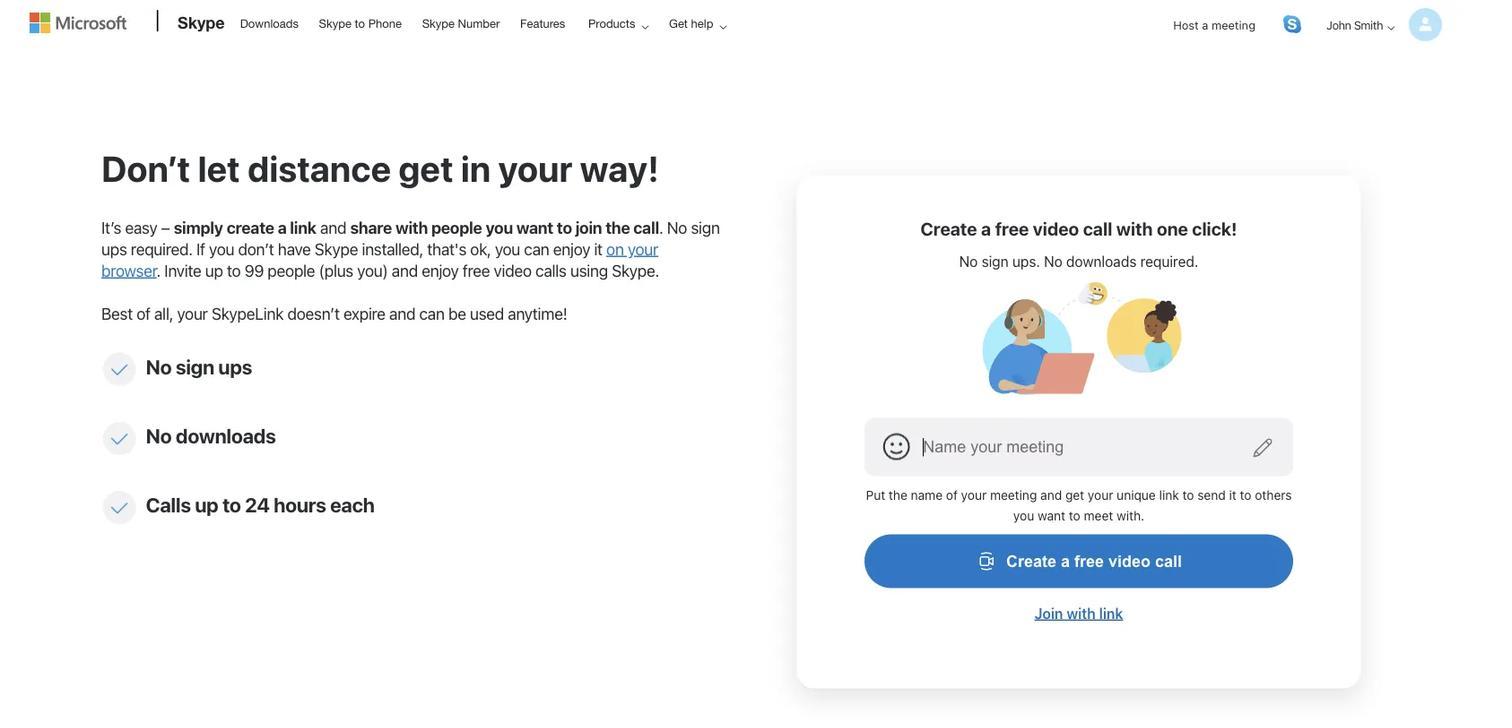 Task type: describe. For each thing, give the bounding box(es) containing it.
a for create a free video call
[[1061, 553, 1070, 571]]

phone
[[368, 16, 402, 30]]

calls up to 24 hours each
[[146, 494, 375, 517]]

1 vertical spatial free
[[463, 261, 490, 280]]

way!
[[580, 148, 659, 190]]

name
[[911, 489, 943, 503]]

features link
[[512, 1, 573, 44]]

with inside heading
[[1117, 218, 1153, 239]]

expire
[[343, 304, 386, 323]]

1 horizontal spatial people
[[431, 218, 482, 237]]

you)
[[357, 261, 388, 280]]

your inside on your browser
[[628, 239, 659, 259]]

no downloads
[[146, 425, 276, 448]]

sign for no sign ups. no downloads required.
[[982, 253, 1009, 270]]

skype number
[[422, 16, 500, 30]]

–
[[161, 218, 170, 237]]

. invite
[[157, 261, 201, 280]]

it inside put the name of your meeting and get your unique link to send it to others you want to meet with.
[[1229, 489, 1237, 503]]

get
[[669, 16, 688, 30]]

best
[[101, 304, 133, 323]]

to left 'others'
[[1240, 489, 1252, 503]]

if
[[196, 239, 205, 259]]

want inside put the name of your meeting and get your unique link to send it to others you want to meet with.
[[1038, 509, 1066, 524]]

skype for skype to phone
[[319, 16, 352, 30]]

john smith
[[1327, 18, 1383, 31]]

avatar image
[[1409, 8, 1442, 41]]

to left 'phone'
[[355, 16, 365, 30]]

no for no downloads
[[146, 425, 172, 448]]

calls
[[146, 494, 191, 517]]

join with link link
[[1035, 606, 1123, 623]]

installed,
[[362, 239, 423, 259]]

and for expire
[[389, 304, 416, 323]]

arrow down image
[[1380, 17, 1402, 39]]

put
[[866, 489, 885, 503]]

no for no sign ups
[[146, 355, 172, 379]]

get help button
[[658, 1, 741, 46]]

create
[[227, 218, 274, 237]]

1 horizontal spatial with
[[1067, 606, 1096, 623]]

 link
[[1284, 15, 1302, 33]]

products button
[[577, 1, 663, 46]]

free for create a free video call with one click!
[[995, 218, 1029, 239]]

99
[[245, 261, 264, 280]]

to left the send
[[1183, 489, 1194, 503]]

used
[[470, 304, 504, 323]]

enjoy inside . no sign ups required. if you don't have skype installed, that's ok, you can enjoy it
[[553, 239, 590, 259]]

it inside . no sign ups required. if you don't have skype installed, that's ok, you can enjoy it
[[594, 239, 603, 259]]

0 horizontal spatial the
[[606, 218, 630, 237]]

the inside put the name of your meeting and get your unique link to send it to others you want to meet with.
[[889, 489, 908, 503]]

. invite up to 99 people (plus you) and enjoy free video calls using skype.
[[157, 261, 659, 280]]

up for . invite
[[205, 261, 223, 280]]

john smith link
[[1312, 2, 1442, 48]]

products
[[588, 16, 635, 30]]

0 horizontal spatial with
[[396, 218, 428, 237]]

host
[[1173, 18, 1199, 31]]

create for create a free video call with one click!
[[921, 218, 977, 239]]

don't
[[101, 148, 190, 190]]

anytime!
[[508, 304, 567, 323]]

number
[[458, 16, 500, 30]]

menu bar containing host a meeting
[[1159, 2, 1442, 61]]

0 horizontal spatial downloads
[[176, 425, 276, 448]]

using
[[570, 261, 608, 280]]

sign for no sign ups
[[176, 355, 214, 379]]

to left the 24
[[222, 494, 241, 517]]

microsoft image
[[30, 13, 126, 33]]

call for create a free video call
[[1155, 553, 1182, 571]]

open avatar picker image
[[883, 433, 912, 462]]

to left join
[[557, 218, 572, 237]]

your right the name
[[961, 489, 987, 503]]

0 vertical spatial of
[[136, 304, 150, 323]]

that's
[[427, 239, 466, 259]]

ups inside . no sign ups required. if you don't have skype installed, that's ok, you can enjoy it
[[101, 239, 127, 259]]

(plus
[[319, 261, 353, 280]]

to left 99
[[227, 261, 241, 280]]

downloads
[[240, 16, 299, 30]]

create a free video call
[[1006, 553, 1182, 571]]

skype link
[[169, 1, 230, 49]]

skype for skype number
[[422, 16, 455, 30]]

can inside . no sign ups required. if you don't have skype installed, that's ok, you can enjoy it
[[524, 239, 549, 259]]

free for create a free video call
[[1075, 553, 1104, 571]]

best of all, your skypelink doesn't expire and can be used anytime!
[[101, 304, 567, 323]]

join with link
[[1035, 606, 1123, 623]]

no inside . no sign ups required. if you don't have skype installed, that's ok, you can enjoy it
[[667, 218, 687, 237]]

2 vertical spatial link
[[1099, 606, 1123, 623]]

meeting inside put the name of your meeting and get your unique link to send it to others you want to meet with.
[[990, 489, 1037, 503]]

in
[[461, 148, 491, 190]]

easy
[[125, 218, 157, 237]]

browser
[[101, 261, 157, 280]]

your right in
[[498, 148, 573, 190]]

each
[[330, 494, 375, 517]]

ok,
[[470, 239, 491, 259]]

with.
[[1117, 509, 1145, 524]]

skype to phone
[[319, 16, 402, 30]]

get inside put the name of your meeting and get your unique link to send it to others you want to meet with.
[[1066, 489, 1085, 503]]

meeting inside host a meeting link
[[1212, 18, 1256, 31]]

no sign ups. no downloads required.
[[959, 253, 1199, 270]]

don't let distance get in your way!
[[101, 148, 659, 190]]

skype for skype
[[178, 13, 225, 32]]

1 horizontal spatial ups
[[218, 355, 252, 379]]

you up ok,
[[486, 218, 513, 237]]

create a free video call with one click!
[[921, 218, 1237, 239]]

0 horizontal spatial get
[[399, 148, 454, 190]]

ups.
[[1013, 253, 1040, 270]]

1 vertical spatial people
[[268, 261, 315, 280]]

sign inside . no sign ups required. if you don't have skype installed, that's ok, you can enjoy it
[[691, 218, 720, 237]]



Task type: vqa. For each thing, say whether or not it's contained in the screenshot.
bottom the to
no



Task type: locate. For each thing, give the bounding box(es) containing it.
1 vertical spatial it
[[1229, 489, 1237, 503]]

call inside heading
[[1083, 218, 1113, 239]]

others
[[1255, 489, 1292, 503]]

edit text image
[[1252, 438, 1274, 459]]

calls
[[536, 261, 567, 280]]

link right unique
[[1159, 489, 1179, 503]]

create a free video call with one click! heading
[[921, 217, 1237, 241]]

no left ups.
[[959, 253, 978, 270]]

a for create a free video call with one click!
[[981, 218, 991, 239]]

1 horizontal spatial free
[[995, 218, 1029, 239]]

no right .
[[667, 218, 687, 237]]

doesn't
[[287, 304, 340, 323]]

downloads
[[1066, 253, 1137, 270], [176, 425, 276, 448]]

get
[[399, 148, 454, 190], [1066, 489, 1085, 503]]

no for no sign ups. no downloads required.
[[959, 253, 978, 270]]

required. down one
[[1141, 253, 1199, 270]]

1 horizontal spatial it
[[1229, 489, 1237, 503]]

and for you)
[[392, 261, 418, 280]]

meet
[[1084, 509, 1113, 524]]

up for calls
[[195, 494, 218, 517]]

0 horizontal spatial want
[[516, 218, 553, 237]]

get up meet
[[1066, 489, 1085, 503]]

of inside put the name of your meeting and get your unique link to send it to others you want to meet with.
[[946, 489, 958, 503]]

0 horizontal spatial of
[[136, 304, 150, 323]]

1 vertical spatial the
[[889, 489, 908, 503]]

0 horizontal spatial call
[[634, 218, 659, 237]]

meeting right host
[[1212, 18, 1256, 31]]

create inside heading
[[921, 218, 977, 239]]

you inside put the name of your meeting and get your unique link to send it to others you want to meet with.
[[1014, 509, 1034, 524]]

1 horizontal spatial call
[[1083, 218, 1113, 239]]

0 vertical spatial meeting
[[1212, 18, 1256, 31]]

link down "create a free video call"
[[1099, 606, 1123, 623]]

1 vertical spatial link
[[1159, 489, 1179, 503]]

your up meet
[[1088, 489, 1114, 503]]

of left all,
[[136, 304, 150, 323]]

create a free video call button
[[865, 535, 1293, 589]]

and right expire
[[389, 304, 416, 323]]

skype left the 'downloads' link
[[178, 13, 225, 32]]

create for create a free video call
[[1006, 553, 1057, 571]]

with right join
[[1067, 606, 1096, 623]]

no up calls
[[146, 425, 172, 448]]

0 vertical spatial up
[[205, 261, 223, 280]]

enjoy down that's
[[422, 261, 459, 280]]

0 vertical spatial free
[[995, 218, 1029, 239]]

john
[[1327, 18, 1351, 31]]

0 vertical spatial want
[[516, 218, 553, 237]]

of
[[136, 304, 150, 323], [946, 489, 958, 503]]

0 vertical spatial it
[[594, 239, 603, 259]]

1 horizontal spatial create
[[1006, 553, 1057, 571]]

send
[[1198, 489, 1226, 503]]

.
[[659, 218, 663, 237]]

free inside heading
[[995, 218, 1029, 239]]

help
[[691, 16, 713, 30]]

Name your meeting text field
[[865, 419, 1293, 477]]

ups down skypelink
[[218, 355, 252, 379]]

menu bar
[[1159, 2, 1442, 61]]

0 vertical spatial people
[[431, 218, 482, 237]]

of right the name
[[946, 489, 958, 503]]

sign
[[691, 218, 720, 237], [982, 253, 1009, 270], [176, 355, 214, 379]]

2 horizontal spatial free
[[1075, 553, 1104, 571]]

2 vertical spatial free
[[1075, 553, 1104, 571]]

no right ups.
[[1044, 253, 1063, 270]]

your
[[498, 148, 573, 190], [628, 239, 659, 259], [177, 304, 208, 323], [961, 489, 987, 503], [1088, 489, 1114, 503]]

simply
[[174, 218, 223, 237]]

your up skype.
[[628, 239, 659, 259]]

meeting down name your meeting "text box"
[[990, 489, 1037, 503]]

all,
[[154, 304, 173, 323]]

0 vertical spatial create
[[921, 218, 977, 239]]

video left "calls"
[[494, 261, 532, 280]]

host a meeting
[[1173, 18, 1256, 31]]

one
[[1157, 218, 1188, 239]]

call down unique
[[1155, 553, 1182, 571]]

no sign ups
[[146, 355, 252, 379]]

want
[[516, 218, 553, 237], [1038, 509, 1066, 524]]

1 vertical spatial of
[[946, 489, 958, 503]]

0 vertical spatial sign
[[691, 218, 720, 237]]

ups down the it's
[[101, 239, 127, 259]]

people
[[431, 218, 482, 237], [268, 261, 315, 280]]

can
[[524, 239, 549, 259], [419, 304, 445, 323]]

free down ok,
[[463, 261, 490, 280]]

0 horizontal spatial it
[[594, 239, 603, 259]]

call up skype.
[[634, 218, 659, 237]]

1 horizontal spatial get
[[1066, 489, 1085, 503]]

up right calls
[[195, 494, 218, 517]]

to
[[355, 16, 365, 30], [557, 218, 572, 237], [227, 261, 241, 280], [1183, 489, 1194, 503], [1240, 489, 1252, 503], [222, 494, 241, 517], [1069, 509, 1081, 524]]

and for link
[[320, 218, 346, 237]]

ups
[[101, 239, 127, 259], [218, 355, 252, 379]]

sign right .
[[691, 218, 720, 237]]

get help
[[669, 16, 713, 30]]

on your browser
[[101, 239, 659, 280]]

1 horizontal spatial can
[[524, 239, 549, 259]]

people down have
[[268, 261, 315, 280]]

downloads link
[[232, 1, 307, 44]]

video for create a free video call with one click!
[[1033, 218, 1079, 239]]

0 horizontal spatial people
[[268, 261, 315, 280]]

a inside 'button'
[[1061, 553, 1070, 571]]

with left one
[[1117, 218, 1153, 239]]

1 horizontal spatial meeting
[[1212, 18, 1256, 31]]

and
[[320, 218, 346, 237], [392, 261, 418, 280], [389, 304, 416, 323], [1041, 489, 1062, 503]]

you right if
[[209, 239, 234, 259]]

0 horizontal spatial free
[[463, 261, 490, 280]]

skype number link
[[414, 1, 508, 44]]

let
[[198, 148, 240, 190]]

put the name of your meeting and get your unique link to send it to others you want to meet with.
[[866, 489, 1292, 524]]

call for create a free video call with one click!
[[1083, 218, 1113, 239]]

join
[[576, 218, 602, 237]]

downloads down create a free video call with one click! heading
[[1066, 253, 1137, 270]]

don't
[[238, 239, 274, 259]]

required.
[[131, 239, 193, 259], [1141, 253, 1199, 270]]

join
[[1035, 606, 1063, 623]]

enjoy down join
[[553, 239, 590, 259]]

0 vertical spatial get
[[399, 148, 454, 190]]

hours
[[274, 494, 326, 517]]

navigation containing host a meeting
[[1159, 2, 1442, 61]]

link up have
[[290, 218, 316, 237]]

on
[[606, 239, 624, 259]]

0 vertical spatial ups
[[101, 239, 127, 259]]

1 vertical spatial enjoy
[[422, 261, 459, 280]]

free down meet
[[1075, 553, 1104, 571]]

0 horizontal spatial enjoy
[[422, 261, 459, 280]]

link inside put the name of your meeting and get your unique link to send it to others you want to meet with.
[[1159, 489, 1179, 503]]

1 horizontal spatial enjoy
[[553, 239, 590, 259]]

skype.
[[612, 261, 659, 280]]

0 horizontal spatial ups
[[101, 239, 127, 259]]

navigation
[[1159, 2, 1442, 61]]

sign left ups.
[[982, 253, 1009, 270]]

no
[[667, 218, 687, 237], [959, 253, 978, 270], [1044, 253, 1063, 270], [146, 355, 172, 379], [146, 425, 172, 448]]

you
[[486, 218, 513, 237], [209, 239, 234, 259], [495, 239, 520, 259], [1014, 509, 1034, 524]]

link
[[290, 218, 316, 237], [1159, 489, 1179, 503], [1099, 606, 1123, 623]]

host a meeting link
[[1159, 2, 1270, 48]]

with
[[396, 218, 428, 237], [1117, 218, 1153, 239], [1067, 606, 1096, 623]]

0 vertical spatial enjoy
[[553, 239, 590, 259]]

24
[[245, 494, 270, 517]]

1 vertical spatial meeting
[[990, 489, 1037, 503]]

1 horizontal spatial downloads
[[1066, 253, 1137, 270]]

2 vertical spatial video
[[1109, 553, 1151, 571]]

skype inside . no sign ups required. if you don't have skype installed, that's ok, you can enjoy it
[[315, 239, 358, 259]]

and down installed,
[[392, 261, 418, 280]]

call inside 'button'
[[1155, 553, 1182, 571]]

0 horizontal spatial link
[[290, 218, 316, 237]]

2 horizontal spatial call
[[1155, 553, 1182, 571]]

you up create a free video call 'button'
[[1014, 509, 1034, 524]]

to left meet
[[1069, 509, 1081, 524]]

smith
[[1354, 18, 1383, 31]]

skype to phone link
[[311, 1, 410, 44]]

the right put
[[889, 489, 908, 503]]

0 horizontal spatial can
[[419, 304, 445, 323]]

you right ok,
[[495, 239, 520, 259]]

skype up (plus
[[315, 239, 358, 259]]

video up no sign ups. no downloads required.
[[1033, 218, 1079, 239]]

required. down – on the left top of page
[[131, 239, 193, 259]]

sign up no downloads
[[176, 355, 214, 379]]

1 horizontal spatial want
[[1038, 509, 1066, 524]]

features
[[520, 16, 565, 30]]

a inside heading
[[981, 218, 991, 239]]

1 horizontal spatial video
[[1033, 218, 1079, 239]]

skypelink
[[212, 304, 284, 323]]

0 vertical spatial link
[[290, 218, 316, 237]]

video for create a free video call
[[1109, 553, 1151, 571]]

1 vertical spatial create
[[1006, 553, 1057, 571]]

1 vertical spatial up
[[195, 494, 218, 517]]

it left on
[[594, 239, 603, 259]]

call
[[634, 218, 659, 237], [1083, 218, 1113, 239], [1155, 553, 1182, 571]]

meet now image
[[976, 282, 1182, 396]]

can left be
[[419, 304, 445, 323]]

required. inside . no sign ups required. if you don't have skype installed, that's ok, you can enjoy it
[[131, 239, 193, 259]]

the up on
[[606, 218, 630, 237]]

and left the share
[[320, 218, 346, 237]]

distance
[[248, 148, 391, 190]]

1 vertical spatial ups
[[218, 355, 252, 379]]

share
[[350, 218, 392, 237]]

skype left number
[[422, 16, 455, 30]]

0 horizontal spatial required.
[[131, 239, 193, 259]]

video down with. on the bottom of the page
[[1109, 553, 1151, 571]]

click!
[[1192, 218, 1237, 239]]

video inside create a free video call with one click! heading
[[1033, 218, 1079, 239]]

video inside create a free video call 'button'
[[1109, 553, 1151, 571]]

with up installed,
[[396, 218, 428, 237]]

want up "calls"
[[516, 218, 553, 237]]

want left meet
[[1038, 509, 1066, 524]]

0 vertical spatial the
[[606, 218, 630, 237]]

unique
[[1117, 489, 1156, 503]]

no down all,
[[146, 355, 172, 379]]

Open avatar picker button
[[879, 430, 915, 466]]

create inside 'button'
[[1006, 553, 1057, 571]]

have
[[278, 239, 311, 259]]

1 horizontal spatial sign
[[691, 218, 720, 237]]

get left in
[[399, 148, 454, 190]]

meeting
[[1212, 18, 1256, 31], [990, 489, 1037, 503]]

2 horizontal spatial sign
[[982, 253, 1009, 270]]

0 vertical spatial video
[[1033, 218, 1079, 239]]

1 vertical spatial video
[[494, 261, 532, 280]]

people up that's
[[431, 218, 482, 237]]

a for host a meeting
[[1202, 18, 1209, 31]]

0 vertical spatial downloads
[[1066, 253, 1137, 270]]

2 horizontal spatial link
[[1159, 489, 1179, 503]]

0 horizontal spatial create
[[921, 218, 977, 239]]

0 vertical spatial can
[[524, 239, 549, 259]]

0 horizontal spatial sign
[[176, 355, 214, 379]]

2 horizontal spatial with
[[1117, 218, 1153, 239]]

1 vertical spatial downloads
[[176, 425, 276, 448]]

your right all,
[[177, 304, 208, 323]]

enjoy
[[553, 239, 590, 259], [422, 261, 459, 280]]

on your browser link
[[101, 239, 659, 280]]

. no sign ups required. if you don't have skype installed, that's ok, you can enjoy it
[[101, 218, 720, 259]]

up right . invite
[[205, 261, 223, 280]]

1 vertical spatial sign
[[982, 253, 1009, 270]]

1 vertical spatial get
[[1066, 489, 1085, 503]]

downloads down no sign ups
[[176, 425, 276, 448]]

0 horizontal spatial meeting
[[990, 489, 1037, 503]]

1 vertical spatial can
[[419, 304, 445, 323]]

and down name your meeting "text box"
[[1041, 489, 1062, 503]]

and inside put the name of your meeting and get your unique link to send it to others you want to meet with.
[[1041, 489, 1062, 503]]

it's easy – simply create a link and share with people you want to join the call
[[101, 218, 659, 237]]

it's
[[101, 218, 121, 237]]

video
[[1033, 218, 1079, 239], [494, 261, 532, 280], [1109, 553, 1151, 571]]

1 vertical spatial want
[[1038, 509, 1066, 524]]

be
[[448, 304, 466, 323]]

it right the send
[[1229, 489, 1237, 503]]

1 horizontal spatial the
[[889, 489, 908, 503]]

free up ups.
[[995, 218, 1029, 239]]

2 horizontal spatial video
[[1109, 553, 1151, 571]]

skype left 'phone'
[[319, 16, 352, 30]]

0 horizontal spatial video
[[494, 261, 532, 280]]

1 horizontal spatial of
[[946, 489, 958, 503]]

create
[[921, 218, 977, 239], [1006, 553, 1057, 571]]

2 vertical spatial sign
[[176, 355, 214, 379]]

1 horizontal spatial required.
[[1141, 253, 1199, 270]]

can up "calls"
[[524, 239, 549, 259]]

1 horizontal spatial link
[[1099, 606, 1123, 623]]

free inside 'button'
[[1075, 553, 1104, 571]]

call up no sign ups. no downloads required.
[[1083, 218, 1113, 239]]



